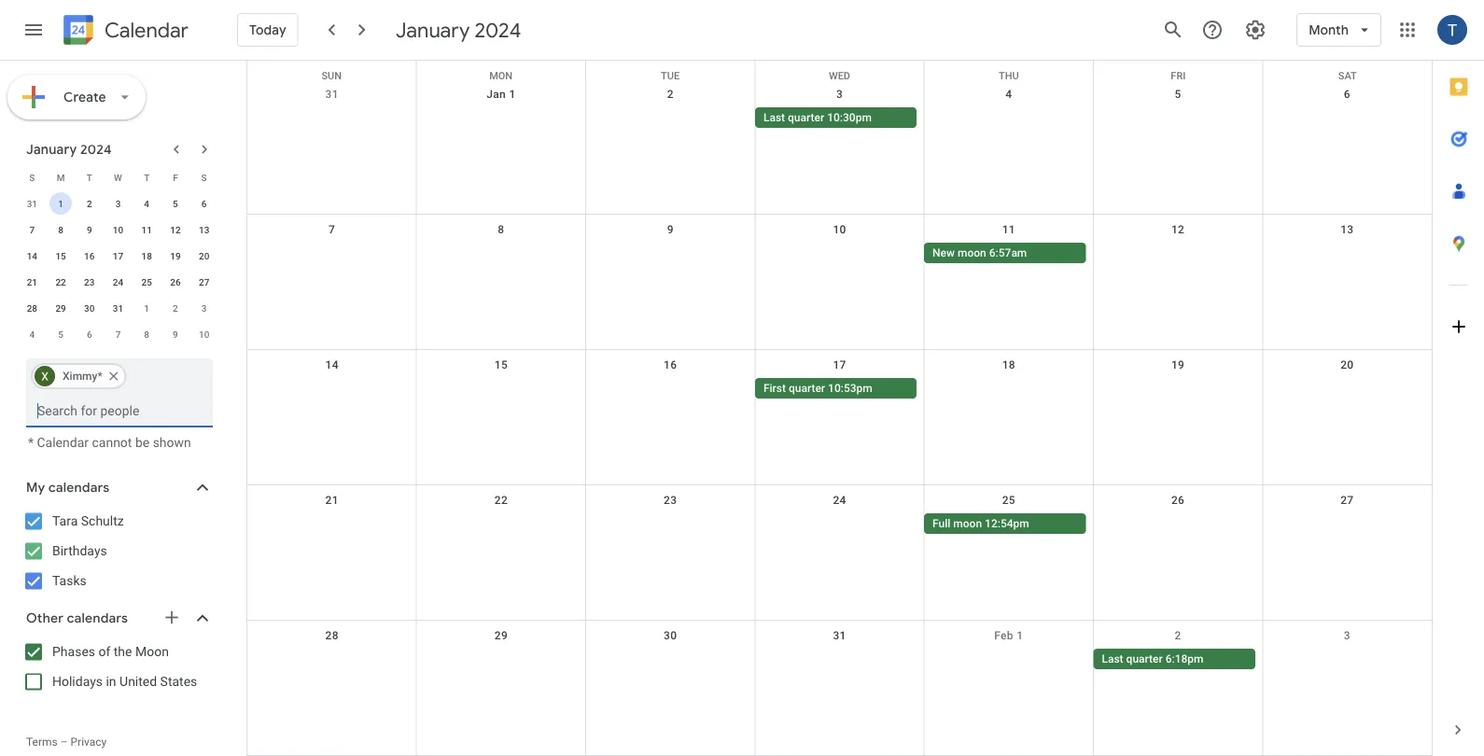 Task type: describe. For each thing, give the bounding box(es) containing it.
last for last quarter 6:18pm
[[1102, 653, 1124, 666]]

moon for new
[[958, 247, 987, 260]]

0 vertical spatial calendar
[[105, 17, 189, 43]]

2 s from the left
[[201, 172, 207, 183]]

1 cell
[[46, 190, 75, 217]]

29 for 1
[[55, 303, 66, 314]]

1 right feb
[[1017, 629, 1024, 642]]

17 inside "grid"
[[833, 359, 847, 372]]

today
[[249, 21, 286, 38]]

other calendars list
[[4, 637, 232, 697]]

2 right "1" cell
[[87, 198, 92, 209]]

last quarter 6:18pm
[[1102, 653, 1204, 666]]

be
[[135, 435, 150, 451]]

11 for january 2024
[[141, 224, 152, 235]]

february 6 element
[[78, 323, 101, 345]]

16 inside 16 element
[[84, 250, 95, 261]]

of
[[98, 644, 110, 660]]

1 horizontal spatial 6
[[201, 198, 207, 209]]

2 down tue
[[667, 88, 674, 101]]

0 horizontal spatial january 2024
[[26, 141, 112, 158]]

14 inside january 2024 grid
[[27, 250, 37, 261]]

1 inside cell
[[58, 198, 63, 209]]

10 for january 2024
[[113, 224, 123, 235]]

6:18pm
[[1166, 653, 1204, 666]]

february 8 element
[[136, 323, 158, 345]]

full moon 12:54pm
[[933, 517, 1030, 530]]

20 inside grid
[[199, 250, 209, 261]]

united
[[120, 674, 157, 690]]

25 element
[[136, 271, 158, 293]]

create
[[63, 89, 106, 106]]

2 up the last quarter 6:18pm button
[[1175, 629, 1182, 642]]

cannot
[[92, 435, 132, 451]]

february 4 element
[[21, 323, 43, 345]]

first
[[764, 382, 786, 395]]

1 horizontal spatial 8
[[144, 329, 149, 340]]

1 vertical spatial january
[[26, 141, 77, 158]]

5 inside row
[[58, 329, 63, 340]]

shown
[[153, 435, 191, 451]]

31 inside 31 element
[[113, 303, 123, 314]]

15 inside "grid"
[[495, 359, 508, 372]]

28 for 1
[[27, 303, 37, 314]]

24 inside "row group"
[[113, 276, 123, 288]]

other calendars
[[26, 610, 128, 627]]

wed
[[829, 70, 851, 82]]

1 vertical spatial 14
[[325, 359, 339, 372]]

–
[[60, 736, 68, 749]]

0 vertical spatial 2024
[[475, 17, 522, 43]]

other calendars button
[[4, 604, 232, 634]]

phases of the moon
[[52, 644, 169, 660]]

december 31 element
[[21, 192, 43, 215]]

1 horizontal spatial 21
[[325, 494, 339, 507]]

1 horizontal spatial january
[[396, 17, 470, 43]]

10:30pm
[[827, 111, 872, 124]]

quarter for 6:18pm
[[1127, 653, 1163, 666]]

quarter for 10:53pm
[[789, 382, 826, 395]]

row containing s
[[18, 164, 219, 190]]

29 element
[[50, 297, 72, 319]]

21 element
[[21, 271, 43, 293]]

28 for feb 1
[[325, 629, 339, 642]]

row containing sun
[[247, 61, 1432, 82]]

tasks
[[52, 573, 87, 589]]

1 vertical spatial 4
[[144, 198, 149, 209]]

9 for january 2024
[[87, 224, 92, 235]]

february 2 element
[[164, 297, 187, 319]]

february 3 element
[[193, 297, 215, 319]]

states
[[160, 674, 197, 690]]

tara
[[52, 514, 78, 529]]

23 inside january 2024 grid
[[84, 276, 95, 288]]

last for last quarter 10:30pm
[[764, 111, 785, 124]]

february 5 element
[[50, 323, 72, 345]]

thu
[[999, 70, 1019, 82]]

30 for feb 1
[[664, 629, 677, 642]]

10 inside february 10 element
[[199, 329, 209, 340]]

tara schultz
[[52, 514, 124, 529]]

create button
[[7, 75, 146, 120]]

1 horizontal spatial 7
[[115, 329, 121, 340]]

8 for sun
[[498, 223, 505, 236]]

19 inside "row group"
[[170, 250, 181, 261]]

2 t from the left
[[144, 172, 150, 183]]

add other calendars image
[[162, 608, 181, 627]]

29 for feb 1
[[495, 629, 508, 642]]

today button
[[237, 7, 299, 52]]

schultz
[[81, 514, 124, 529]]

* calendar cannot be shown
[[28, 435, 191, 451]]

12 for sun
[[1172, 223, 1185, 236]]

moon for full
[[954, 517, 982, 530]]

january 2024 grid
[[18, 164, 219, 347]]

14 element
[[21, 245, 43, 267]]

1 horizontal spatial january 2024
[[396, 17, 522, 43]]

tue
[[661, 70, 680, 82]]

22 inside "grid"
[[495, 494, 508, 507]]

18 inside "grid"
[[1003, 359, 1016, 372]]

the
[[114, 644, 132, 660]]

1 t from the left
[[87, 172, 92, 183]]

my calendars list
[[4, 507, 232, 596]]

1 s from the left
[[29, 172, 35, 183]]

21 inside 21 element
[[27, 276, 37, 288]]

20 element
[[193, 245, 215, 267]]

privacy link
[[71, 736, 107, 749]]

11 for sun
[[1003, 223, 1016, 236]]

settings menu image
[[1245, 19, 1267, 41]]

sat
[[1339, 70, 1357, 82]]

24 element
[[107, 271, 129, 293]]

27 inside "grid"
[[1341, 494, 1354, 507]]

1 right jan
[[509, 88, 516, 101]]

holidays
[[52, 674, 103, 690]]

new moon 6:57am
[[933, 247, 1027, 260]]

13 for sun
[[1341, 223, 1354, 236]]

30 for 1
[[84, 303, 95, 314]]

18 element
[[136, 245, 158, 267]]

in
[[106, 674, 116, 690]]

new
[[933, 247, 955, 260]]

22 element
[[50, 271, 72, 293]]

february 10 element
[[193, 323, 215, 345]]

last quarter 10:30pm button
[[755, 107, 917, 128]]

26 element
[[164, 271, 187, 293]]

31 inside december 31 element
[[27, 198, 37, 209]]



Task type: locate. For each thing, give the bounding box(es) containing it.
6 up the 13 element at the left
[[201, 198, 207, 209]]

jan 1
[[487, 88, 516, 101]]

calendar heading
[[101, 17, 189, 43]]

terms
[[26, 736, 58, 749]]

1 vertical spatial 28
[[325, 629, 339, 642]]

0 vertical spatial 26
[[170, 276, 181, 288]]

full moon 12:54pm button
[[925, 514, 1086, 534]]

month
[[1309, 21, 1349, 38]]

0 horizontal spatial 27
[[199, 276, 209, 288]]

1 horizontal spatial 9
[[173, 329, 178, 340]]

calendars for my calendars
[[48, 479, 110, 496]]

february 9 element
[[164, 323, 187, 345]]

0 horizontal spatial t
[[87, 172, 92, 183]]

1 vertical spatial *
[[28, 435, 34, 451]]

6 down sat
[[1344, 88, 1351, 101]]

17 element
[[107, 245, 129, 267]]

30
[[84, 303, 95, 314], [664, 629, 677, 642]]

1 vertical spatial 19
[[1172, 359, 1185, 372]]

1 vertical spatial 5
[[173, 198, 178, 209]]

4
[[1006, 88, 1013, 101], [144, 198, 149, 209], [29, 329, 35, 340]]

0 horizontal spatial 17
[[113, 250, 123, 261]]

0 vertical spatial 27
[[199, 276, 209, 288]]

calendars up tara schultz
[[48, 479, 110, 496]]

phases
[[52, 644, 95, 660]]

1 vertical spatial january 2024
[[26, 141, 112, 158]]

4 down thu
[[1006, 88, 1013, 101]]

5 inside "grid"
[[1175, 88, 1182, 101]]

29
[[55, 303, 66, 314], [495, 629, 508, 642]]

t left w
[[87, 172, 92, 183]]

6:57am
[[990, 247, 1027, 260]]

0 horizontal spatial 2024
[[80, 141, 112, 158]]

2 horizontal spatial 5
[[1175, 88, 1182, 101]]

last left "6:18pm"
[[1102, 653, 1124, 666]]

12 inside 12 element
[[170, 224, 181, 235]]

10
[[833, 223, 847, 236], [113, 224, 123, 235], [199, 329, 209, 340]]

1 vertical spatial 21
[[325, 494, 339, 507]]

1 horizontal spatial 27
[[1341, 494, 1354, 507]]

28
[[27, 303, 37, 314], [325, 629, 339, 642]]

cell
[[247, 107, 417, 130], [417, 107, 586, 130], [586, 107, 755, 130], [925, 107, 1094, 130], [247, 243, 417, 265], [755, 243, 925, 265], [1094, 243, 1263, 265], [1263, 243, 1432, 265], [247, 378, 417, 401], [586, 378, 755, 401], [925, 378, 1094, 401], [1263, 378, 1432, 401], [247, 514, 417, 536], [755, 514, 925, 536], [247, 649, 417, 671], [755, 649, 925, 671], [925, 649, 1094, 671], [1263, 649, 1432, 671]]

1 horizontal spatial 12
[[1172, 223, 1185, 236]]

0 vertical spatial 24
[[113, 276, 123, 288]]

row group
[[18, 190, 219, 347]]

25 down 18 element
[[141, 276, 152, 288]]

my
[[26, 479, 45, 496]]

0 vertical spatial january
[[396, 17, 470, 43]]

25
[[141, 276, 152, 288], [1003, 494, 1016, 507]]

28 element
[[21, 297, 43, 319]]

new moon 6:57am button
[[925, 243, 1086, 263]]

7 for january 2024
[[29, 224, 35, 235]]

2
[[667, 88, 674, 101], [87, 198, 92, 209], [173, 303, 178, 314], [1175, 629, 1182, 642]]

10 for sun
[[833, 223, 847, 236]]

15
[[55, 250, 66, 261], [495, 359, 508, 372]]

my calendars button
[[4, 473, 232, 503]]

1 vertical spatial 22
[[495, 494, 508, 507]]

5 down 29 element
[[58, 329, 63, 340]]

30 element
[[78, 297, 101, 319]]

12 element
[[164, 219, 187, 241]]

february 7 element
[[107, 323, 129, 345]]

privacy
[[71, 736, 107, 749]]

2024
[[475, 17, 522, 43], [80, 141, 112, 158]]

30 inside 30 'element'
[[84, 303, 95, 314]]

moon right new
[[958, 247, 987, 260]]

6 inside row
[[87, 329, 92, 340]]

0 horizontal spatial 28
[[27, 303, 37, 314]]

calendars inside dropdown button
[[48, 479, 110, 496]]

4 inside "grid"
[[1006, 88, 1013, 101]]

0 vertical spatial quarter
[[788, 111, 825, 124]]

17 up first quarter 10:53pm "button"
[[833, 359, 847, 372]]

0 horizontal spatial 14
[[27, 250, 37, 261]]

27
[[199, 276, 209, 288], [1341, 494, 1354, 507]]

7 for sun
[[329, 223, 335, 236]]

4 inside "element"
[[29, 329, 35, 340]]

0 vertical spatial 29
[[55, 303, 66, 314]]

row
[[247, 61, 1432, 82], [247, 79, 1432, 215], [18, 164, 219, 190], [18, 190, 219, 217], [247, 215, 1432, 350], [18, 217, 219, 243], [18, 243, 219, 269], [18, 269, 219, 295], [18, 295, 219, 321], [18, 321, 219, 347], [247, 350, 1432, 486], [247, 486, 1432, 621], [247, 621, 1432, 756]]

10 inside 10 element
[[113, 224, 123, 235]]

1 horizontal spatial 23
[[664, 494, 677, 507]]

selected people list box
[[26, 359, 213, 394]]

0 vertical spatial last
[[764, 111, 785, 124]]

1 vertical spatial 27
[[1341, 494, 1354, 507]]

0 vertical spatial 22
[[55, 276, 66, 288]]

20
[[199, 250, 209, 261], [1341, 359, 1354, 372]]

1 vertical spatial moon
[[954, 517, 982, 530]]

17 up "24" element
[[113, 250, 123, 261]]

2024 down create
[[80, 141, 112, 158]]

28 inside "grid"
[[325, 629, 339, 642]]

grid containing 31
[[247, 61, 1432, 756]]

8 inside "grid"
[[498, 223, 505, 236]]

2 horizontal spatial 8
[[498, 223, 505, 236]]

13 inside "grid"
[[1341, 223, 1354, 236]]

* up search for people text box
[[97, 370, 102, 383]]

5
[[1175, 88, 1182, 101], [173, 198, 178, 209], [58, 329, 63, 340]]

4 down '28' "element"
[[29, 329, 35, 340]]

calendar element
[[60, 11, 189, 52]]

0 vertical spatial 20
[[199, 250, 209, 261]]

quarter right first
[[789, 382, 826, 395]]

t left f
[[144, 172, 150, 183]]

january 2024 up mon
[[396, 17, 522, 43]]

0 horizontal spatial 19
[[170, 250, 181, 261]]

1 vertical spatial 6
[[201, 198, 207, 209]]

13 for january 2024
[[199, 224, 209, 235]]

0 horizontal spatial s
[[29, 172, 35, 183]]

1 vertical spatial 24
[[833, 494, 847, 507]]

moon
[[958, 247, 987, 260], [954, 517, 982, 530]]

9
[[667, 223, 674, 236], [87, 224, 92, 235], [173, 329, 178, 340]]

4 up the 11 element
[[144, 198, 149, 209]]

0 horizontal spatial 6
[[87, 329, 92, 340]]

11
[[1003, 223, 1016, 236], [141, 224, 152, 235]]

t
[[87, 172, 92, 183], [144, 172, 150, 183]]

quarter inside "button"
[[789, 382, 826, 395]]

15 element
[[50, 245, 72, 267]]

7 inside "grid"
[[329, 223, 335, 236]]

24 inside "grid"
[[833, 494, 847, 507]]

1 horizontal spatial 16
[[664, 359, 677, 372]]

none search field containing * calendar cannot be shown
[[0, 351, 232, 451]]

0 horizontal spatial 9
[[87, 224, 92, 235]]

11 up 6:57am
[[1003, 223, 1016, 236]]

birthdays
[[52, 543, 107, 559]]

feb 1
[[995, 629, 1024, 642]]

other
[[26, 610, 64, 627]]

Search for people text field
[[37, 394, 202, 428]]

last quarter 6:18pm button
[[1094, 649, 1256, 670]]

5 down f
[[173, 198, 178, 209]]

2 horizontal spatial 4
[[1006, 88, 1013, 101]]

19 inside "grid"
[[1172, 359, 1185, 372]]

17 inside "row group"
[[113, 250, 123, 261]]

25 up 12:54pm
[[1003, 494, 1016, 507]]

30 inside "grid"
[[664, 629, 677, 642]]

26 inside "grid"
[[1172, 494, 1185, 507]]

0 horizontal spatial 13
[[199, 224, 209, 235]]

8 for january 2024
[[58, 224, 63, 235]]

0 vertical spatial moon
[[958, 247, 987, 260]]

0 horizontal spatial calendar
[[37, 435, 89, 451]]

2 vertical spatial 4
[[29, 329, 35, 340]]

calendar up create
[[105, 17, 189, 43]]

27 inside "row group"
[[199, 276, 209, 288]]

8
[[498, 223, 505, 236], [58, 224, 63, 235], [144, 329, 149, 340]]

1 horizontal spatial t
[[144, 172, 150, 183]]

2 horizontal spatial 9
[[667, 223, 674, 236]]

1 horizontal spatial s
[[201, 172, 207, 183]]

1 horizontal spatial 22
[[495, 494, 508, 507]]

calendar inside search box
[[37, 435, 89, 451]]

1 horizontal spatial 4
[[144, 198, 149, 209]]

0 horizontal spatial 21
[[27, 276, 37, 288]]

last quarter 10:30pm
[[764, 111, 872, 124]]

13
[[1341, 223, 1354, 236], [199, 224, 209, 235]]

month button
[[1297, 7, 1382, 52]]

10:53pm
[[828, 382, 873, 395]]

1 horizontal spatial 2024
[[475, 17, 522, 43]]

0 horizontal spatial 29
[[55, 303, 66, 314]]

9 for sun
[[667, 223, 674, 236]]

grid
[[247, 61, 1432, 756]]

17
[[113, 250, 123, 261], [833, 359, 847, 372]]

calendars up of
[[67, 610, 128, 627]]

16 inside "grid"
[[664, 359, 677, 372]]

10 inside "grid"
[[833, 223, 847, 236]]

first quarter 10:53pm
[[764, 382, 873, 395]]

* for * calendar cannot be shown
[[28, 435, 34, 451]]

12
[[1172, 223, 1185, 236], [170, 224, 181, 235]]

moon right full
[[954, 517, 982, 530]]

1 vertical spatial 30
[[664, 629, 677, 642]]

sun
[[322, 70, 342, 82]]

12 inside "grid"
[[1172, 223, 1185, 236]]

quarter left "6:18pm"
[[1127, 653, 1163, 666]]

fri
[[1171, 70, 1186, 82]]

1 horizontal spatial 14
[[325, 359, 339, 372]]

31 element
[[107, 297, 129, 319]]

0 vertical spatial january 2024
[[396, 17, 522, 43]]

1 horizontal spatial 18
[[1003, 359, 1016, 372]]

11 up 18 element
[[141, 224, 152, 235]]

2 vertical spatial quarter
[[1127, 653, 1163, 666]]

s right f
[[201, 172, 207, 183]]

27 element
[[193, 271, 215, 293]]

1 horizontal spatial 13
[[1341, 223, 1354, 236]]

22 inside "row group"
[[55, 276, 66, 288]]

mon
[[489, 70, 513, 82]]

6 inside "grid"
[[1344, 88, 1351, 101]]

my calendars
[[26, 479, 110, 496]]

29 inside "grid"
[[495, 629, 508, 642]]

28 inside "element"
[[27, 303, 37, 314]]

calendar
[[105, 17, 189, 43], [37, 435, 89, 451]]

0 vertical spatial 5
[[1175, 88, 1182, 101]]

terms – privacy
[[26, 736, 107, 749]]

None search field
[[0, 351, 232, 451]]

0 horizontal spatial 20
[[199, 250, 209, 261]]

1 horizontal spatial 5
[[173, 198, 178, 209]]

13 element
[[193, 219, 215, 241]]

12:54pm
[[985, 517, 1030, 530]]

m
[[57, 172, 65, 183]]

terms link
[[26, 736, 58, 749]]

2 down 26 element
[[173, 303, 178, 314]]

19
[[170, 250, 181, 261], [1172, 359, 1185, 372]]

first quarter 10:53pm button
[[755, 378, 917, 399]]

0 vertical spatial 14
[[27, 250, 37, 261]]

15 inside "row group"
[[55, 250, 66, 261]]

23 element
[[78, 271, 101, 293]]

1 down 25 element at the left of the page
[[144, 303, 149, 314]]

26 inside january 2024 grid
[[170, 276, 181, 288]]

31
[[325, 88, 339, 101], [27, 198, 37, 209], [113, 303, 123, 314], [833, 629, 847, 642]]

3
[[837, 88, 843, 101], [115, 198, 121, 209], [201, 303, 207, 314], [1344, 629, 1351, 642]]

0 vertical spatial 18
[[141, 250, 152, 261]]

0 vertical spatial 4
[[1006, 88, 1013, 101]]

1 vertical spatial 2024
[[80, 141, 112, 158]]

1 vertical spatial 26
[[1172, 494, 1185, 507]]

16 element
[[78, 245, 101, 267]]

23
[[84, 276, 95, 288], [664, 494, 677, 507]]

calendars inside dropdown button
[[67, 610, 128, 627]]

18
[[141, 250, 152, 261], [1003, 359, 1016, 372]]

calendars for other calendars
[[67, 610, 128, 627]]

1 vertical spatial 16
[[664, 359, 677, 372]]

s up december 31 element
[[29, 172, 35, 183]]

row group containing 31
[[18, 190, 219, 347]]

22
[[55, 276, 66, 288], [495, 494, 508, 507]]

1 horizontal spatial 15
[[495, 359, 508, 372]]

1 horizontal spatial 26
[[1172, 494, 1185, 507]]

full
[[933, 517, 951, 530]]

*
[[97, 370, 102, 383], [28, 435, 34, 451]]

12 for january 2024
[[170, 224, 181, 235]]

19 element
[[164, 245, 187, 267]]

29 inside "row group"
[[55, 303, 66, 314]]

0 vertical spatial *
[[97, 370, 102, 383]]

0 horizontal spatial 8
[[58, 224, 63, 235]]

0 horizontal spatial 24
[[113, 276, 123, 288]]

1 horizontal spatial 20
[[1341, 359, 1354, 372]]

* up my
[[28, 435, 34, 451]]

1 horizontal spatial last
[[1102, 653, 1124, 666]]

0 horizontal spatial 22
[[55, 276, 66, 288]]

f
[[173, 172, 178, 183]]

* for *
[[97, 370, 102, 383]]

february 1 element
[[136, 297, 158, 319]]

holidays in united states
[[52, 674, 197, 690]]

1 vertical spatial 15
[[495, 359, 508, 372]]

0 horizontal spatial 30
[[84, 303, 95, 314]]

quarter
[[788, 111, 825, 124], [789, 382, 826, 395], [1127, 653, 1163, 666]]

0 horizontal spatial 5
[[58, 329, 63, 340]]

25 inside "grid"
[[1003, 494, 1016, 507]]

last left 10:30pm
[[764, 111, 785, 124]]

20 inside "grid"
[[1341, 359, 1354, 372]]

2 horizontal spatial 7
[[329, 223, 335, 236]]

1 vertical spatial calendar
[[37, 435, 89, 451]]

1 horizontal spatial calendar
[[105, 17, 189, 43]]

* inside ximmy, selected option
[[97, 370, 102, 383]]

0 horizontal spatial 12
[[170, 224, 181, 235]]

tab list
[[1433, 61, 1485, 704]]

w
[[114, 172, 122, 183]]

5 down fri
[[1175, 88, 1182, 101]]

moon
[[135, 644, 169, 660]]

1
[[509, 88, 516, 101], [58, 198, 63, 209], [144, 303, 149, 314], [1017, 629, 1024, 642]]

2 inside "element"
[[173, 303, 178, 314]]

0 horizontal spatial 18
[[141, 250, 152, 261]]

january 2024 up m
[[26, 141, 112, 158]]

row containing 4
[[18, 321, 219, 347]]

quarter for 10:30pm
[[788, 111, 825, 124]]

21
[[27, 276, 37, 288], [325, 494, 339, 507]]

11 element
[[136, 219, 158, 241]]

calendars
[[48, 479, 110, 496], [67, 610, 128, 627]]

jan
[[487, 88, 506, 101]]

11 inside january 2024 grid
[[141, 224, 152, 235]]

2 horizontal spatial 10
[[833, 223, 847, 236]]

0 horizontal spatial 11
[[141, 224, 152, 235]]

13 inside january 2024 grid
[[199, 224, 209, 235]]

16
[[84, 250, 95, 261], [664, 359, 677, 372]]

23 inside "grid"
[[664, 494, 677, 507]]

0 horizontal spatial 15
[[55, 250, 66, 261]]

quarter left 10:30pm
[[788, 111, 825, 124]]

s
[[29, 172, 35, 183], [201, 172, 207, 183]]

10 element
[[107, 219, 129, 241]]

1 vertical spatial last
[[1102, 653, 1124, 666]]

1 vertical spatial 17
[[833, 359, 847, 372]]

0 horizontal spatial 10
[[113, 224, 123, 235]]

0 vertical spatial calendars
[[48, 479, 110, 496]]

january 2024
[[396, 17, 522, 43], [26, 141, 112, 158]]

6
[[1344, 88, 1351, 101], [201, 198, 207, 209], [87, 329, 92, 340]]

18 inside january 2024 grid
[[141, 250, 152, 261]]

ximmy, selected option
[[31, 361, 127, 391]]

2024 up mon
[[475, 17, 522, 43]]

0 vertical spatial 19
[[170, 250, 181, 261]]

1 down m
[[58, 198, 63, 209]]

last
[[764, 111, 785, 124], [1102, 653, 1124, 666]]

1 horizontal spatial 11
[[1003, 223, 1016, 236]]

25 inside "row group"
[[141, 276, 152, 288]]

0 vertical spatial 17
[[113, 250, 123, 261]]

calendar up my calendars
[[37, 435, 89, 451]]

14
[[27, 250, 37, 261], [325, 359, 339, 372]]

feb
[[995, 629, 1014, 642]]

1 horizontal spatial 25
[[1003, 494, 1016, 507]]

6 down 30 'element'
[[87, 329, 92, 340]]

main drawer image
[[22, 19, 45, 41]]

0 horizontal spatial 23
[[84, 276, 95, 288]]



Task type: vqa. For each thing, say whether or not it's contained in the screenshot.
new element
no



